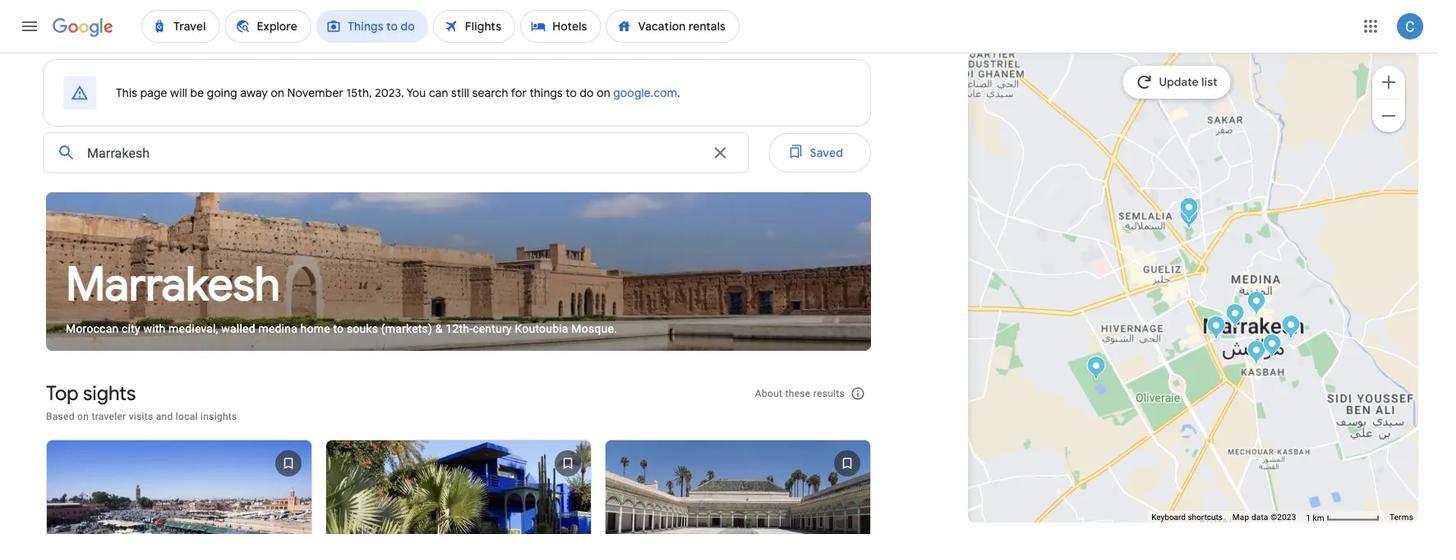 Task type: locate. For each thing, give the bounding box(es) containing it.
going
[[207, 85, 237, 100]]

keyboard shortcuts button
[[1152, 512, 1223, 523]]

things
[[530, 85, 563, 100]]

to right home
[[333, 322, 344, 336]]

jardin majorelle image
[[1180, 205, 1199, 232]]

on right the do at the top left of the page
[[597, 85, 611, 100]]

2023.
[[375, 85, 404, 100]]

yves saint laurent museum image
[[1180, 197, 1199, 224]]

mamounia hotel image
[[1207, 316, 1226, 343]]

km
[[1313, 513, 1325, 523]]

on right based
[[77, 411, 89, 422]]

with
[[143, 322, 166, 336]]

list inside top sights region
[[39, 415, 878, 534]]

top sights region
[[30, 367, 878, 534]]

1
[[1307, 513, 1311, 523]]

1 horizontal spatial to
[[566, 85, 577, 100]]

on
[[271, 85, 284, 100], [597, 85, 611, 100], [77, 411, 89, 422]]

save jardin majorelle to collection image
[[548, 444, 588, 483]]

update list button
[[1123, 66, 1231, 99]]

saved link
[[769, 133, 871, 173]]

list
[[39, 415, 878, 534]]

12th-
[[446, 322, 473, 336]]

0 horizontal spatial to
[[333, 322, 344, 336]]

saved
[[810, 145, 843, 160]]

main menu image
[[20, 16, 39, 36]]

results
[[814, 388, 845, 399]]

on right away
[[271, 85, 284, 100]]

(markets)
[[381, 322, 432, 336]]

for
[[511, 85, 527, 100]]

search
[[472, 85, 508, 100]]

away
[[240, 85, 268, 100]]

koutoubia image
[[1226, 303, 1245, 330]]

koutoubia
[[515, 322, 569, 336]]

menara gardens image
[[1087, 356, 1106, 383]]

©2023
[[1271, 513, 1297, 522]]

top
[[46, 381, 79, 406]]

you
[[407, 85, 426, 100]]

medieval,
[[169, 322, 218, 336]]

to
[[566, 85, 577, 100], [333, 322, 344, 336]]

1 vertical spatial to
[[333, 322, 344, 336]]

1 horizontal spatial on
[[271, 85, 284, 100]]

15th,
[[347, 85, 372, 100]]

home
[[301, 322, 330, 336]]

city
[[122, 322, 140, 336]]

0 vertical spatial to
[[566, 85, 577, 100]]

0 horizontal spatial on
[[77, 411, 89, 422]]

2 horizontal spatial on
[[597, 85, 611, 100]]

based on traveler visits and local insights
[[46, 411, 237, 422]]

be
[[190, 85, 204, 100]]

update list
[[1159, 75, 1218, 90]]

souks
[[347, 322, 378, 336]]

to left the do at the top left of the page
[[566, 85, 577, 100]]

page
[[140, 85, 167, 100]]

zoom out map image
[[1379, 106, 1399, 126]]

save jemaa el-fnaa to collection image
[[269, 444, 308, 483]]

visits
[[129, 411, 153, 422]]

terms
[[1390, 513, 1414, 522]]

based
[[46, 411, 75, 422]]

do
[[580, 85, 594, 100]]

moroccan city with medieval, walled medina home to souks (markets) & 12th-century koutoubia mosque.
[[66, 322, 617, 336]]



Task type: vqa. For each thing, say whether or not it's contained in the screenshot.
This page will be going away on November 15th, 2023. You can still search for things to do on google.com . on the left top
yes



Task type: describe. For each thing, give the bounding box(es) containing it.
will
[[170, 85, 187, 100]]

insights
[[201, 411, 237, 422]]

keyboard shortcuts
[[1152, 513, 1223, 522]]

map region
[[793, 0, 1425, 534]]

update
[[1159, 75, 1199, 90]]

about these results
[[755, 388, 845, 399]]

walled
[[221, 322, 255, 336]]

Search for destinations, sights and more text field
[[86, 133, 701, 173]]

century
[[473, 322, 512, 336]]

can
[[429, 85, 448, 100]]

mosque.
[[572, 322, 617, 336]]

keyboard
[[1152, 513, 1186, 522]]

google.com link
[[613, 85, 678, 100]]

marrakesh
[[66, 255, 280, 314]]

november
[[287, 85, 344, 100]]

.
[[678, 85, 680, 100]]

on inside top sights region
[[77, 411, 89, 422]]

shortcuts
[[1188, 513, 1223, 522]]

medina
[[258, 322, 298, 336]]

and
[[156, 411, 173, 422]]

this
[[116, 85, 137, 100]]

jemaa el-fnaa image
[[1247, 291, 1266, 318]]

terms link
[[1390, 513, 1414, 522]]

map
[[1233, 513, 1250, 522]]

list
[[1202, 75, 1218, 90]]

saadian tombs image
[[1247, 340, 1266, 367]]

this page will be going away on november 15th, 2023. you can still search for things to do on google.com .
[[116, 85, 680, 100]]

bahia palace image
[[1282, 315, 1301, 342]]

about these results image
[[838, 374, 878, 413]]

traveler
[[92, 411, 126, 422]]

badi palace image
[[1263, 334, 1282, 361]]

top sights
[[46, 381, 136, 406]]

zoom in map image
[[1379, 72, 1399, 92]]

clear image
[[711, 143, 730, 163]]

map data ©2023
[[1233, 513, 1297, 522]]

sights
[[83, 381, 136, 406]]

still
[[451, 85, 469, 100]]

&
[[435, 322, 443, 336]]

local
[[176, 411, 198, 422]]

1 km button
[[1302, 511, 1385, 524]]

about
[[755, 388, 783, 399]]

data
[[1252, 513, 1269, 522]]

moroccan
[[66, 322, 119, 336]]

these
[[785, 388, 811, 399]]

1 km
[[1307, 513, 1327, 523]]

google.com
[[613, 85, 678, 100]]

save bahia palace to collection image
[[828, 444, 867, 483]]



